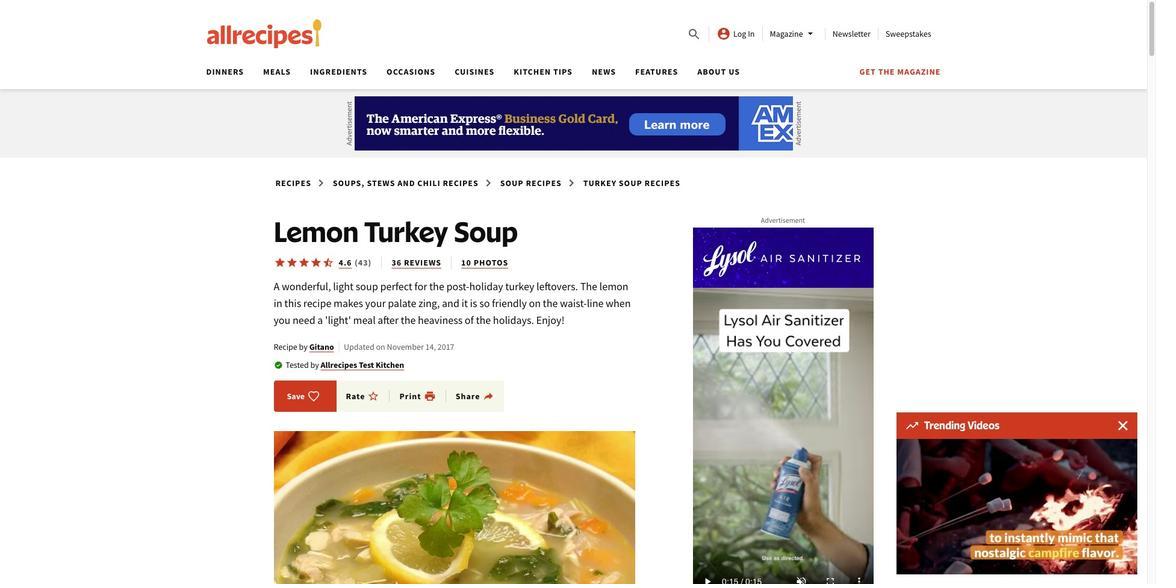 Task type: vqa. For each thing, say whether or not it's contained in the screenshot.
2017
yes



Task type: describe. For each thing, give the bounding box(es) containing it.
get the magazine
[[860, 66, 941, 77]]

after
[[378, 313, 399, 327]]

news link
[[592, 66, 616, 77]]

favorite image
[[308, 391, 320, 403]]

tips
[[554, 66, 573, 77]]

gitano link
[[309, 342, 334, 353]]

this
[[285, 296, 301, 310]]

36
[[392, 257, 402, 268]]

sweepstakes link
[[886, 28, 932, 39]]

videos
[[968, 419, 1000, 432]]

get the magazine link
[[860, 66, 941, 77]]

recipes link
[[274, 175, 313, 191]]

1 vertical spatial kitchen
[[376, 360, 404, 371]]

close image
[[1119, 421, 1128, 431]]

10 photos
[[462, 257, 509, 268]]

3 recipes from the left
[[526, 178, 562, 189]]

heaviness
[[418, 313, 463, 327]]

star empty image
[[368, 391, 380, 403]]

makes
[[334, 296, 363, 310]]

for
[[415, 280, 427, 293]]

share button
[[456, 391, 495, 403]]

trending videos
[[925, 419, 1000, 432]]

the up enjoy!
[[543, 296, 558, 310]]

stews
[[367, 178, 396, 189]]

by for tested
[[311, 360, 319, 371]]

november
[[387, 342, 424, 353]]

2 star image from the left
[[310, 257, 322, 269]]

lemon turkey soup image
[[274, 432, 635, 584]]

0 vertical spatial advertisement region
[[355, 96, 793, 151]]

and inside "a wonderful, light soup perfect for the post-holiday turkey leftovers. the lemon in this recipe makes your palate zing, and it is so friendly on the waist-line when you need a 'light' meal after the heaviness of the holidays. enjoy!"
[[442, 296, 460, 310]]

1 vertical spatial on
[[376, 342, 385, 353]]

the right of
[[476, 313, 491, 327]]

1 star image from the left
[[286, 257, 298, 269]]

log in
[[734, 28, 755, 39]]

soups, stews and chili recipes link
[[331, 175, 481, 191]]

features
[[636, 66, 678, 77]]

palate
[[388, 296, 416, 310]]

ingredients
[[310, 66, 368, 77]]

get
[[860, 66, 876, 77]]

leftovers.
[[537, 280, 578, 293]]

soups,
[[333, 178, 365, 189]]

the
[[581, 280, 598, 293]]

recipe by gitano
[[274, 342, 334, 353]]

waist-
[[560, 296, 587, 310]]

search image
[[687, 27, 702, 42]]

occasions link
[[387, 66, 436, 77]]

you
[[274, 313, 291, 327]]

trending image
[[907, 422, 919, 430]]

soup recipes
[[500, 178, 562, 189]]

home image
[[206, 19, 322, 48]]

about
[[698, 66, 727, 77]]

is
[[470, 296, 477, 310]]

reviews
[[404, 257, 442, 268]]

4.6 (43)
[[339, 257, 372, 268]]

a
[[318, 313, 323, 327]]

zing,
[[419, 296, 440, 310]]

in
[[748, 28, 755, 39]]

features link
[[636, 66, 678, 77]]

soups, stews and chili recipes
[[333, 178, 479, 189]]

friendly
[[492, 296, 527, 310]]

4.6
[[339, 257, 352, 268]]

photos
[[474, 257, 509, 268]]

turkey soup recipes link
[[582, 175, 683, 191]]

0 horizontal spatial and
[[398, 178, 415, 189]]

enjoy!
[[536, 313, 565, 327]]

meal
[[353, 313, 376, 327]]

kitchen tips link
[[514, 66, 573, 77]]

so
[[480, 296, 490, 310]]

allrecipes
[[321, 360, 357, 371]]

wonderful,
[[282, 280, 331, 293]]

magazine
[[770, 28, 803, 39]]

about us link
[[698, 66, 740, 77]]

print image
[[424, 391, 436, 403]]

in
[[274, 296, 282, 310]]

gitano
[[309, 342, 334, 353]]

4 recipes from the left
[[645, 178, 681, 189]]

banner containing log in
[[0, 0, 1148, 89]]

1 star image from the left
[[274, 257, 286, 269]]

the down palate
[[401, 313, 416, 327]]

save button
[[283, 391, 324, 403]]

when
[[606, 296, 631, 310]]

soup
[[356, 280, 378, 293]]

chevron_right image for soup recipes
[[564, 176, 579, 190]]



Task type: locate. For each thing, give the bounding box(es) containing it.
navigation containing dinners
[[197, 63, 941, 89]]

2017
[[438, 342, 455, 353]]

1 recipes from the left
[[276, 178, 311, 189]]

updated on november 14, 2017
[[344, 342, 455, 353]]

star half image
[[322, 257, 334, 269]]

star image up wonderful,
[[310, 257, 322, 269]]

meals link
[[263, 66, 291, 77]]

video player application
[[897, 439, 1138, 575]]

and
[[398, 178, 415, 189], [442, 296, 460, 310]]

0 horizontal spatial kitchen
[[376, 360, 404, 371]]

star image up a
[[274, 257, 286, 269]]

chevron_right image for soups, stews and chili recipes
[[481, 176, 496, 190]]

0 horizontal spatial turkey
[[365, 214, 448, 249]]

occasions
[[387, 66, 436, 77]]

a wonderful, light soup perfect for the post-holiday turkey leftovers. the lemon in this recipe makes your palate zing, and it is so friendly on the waist-line when you need a 'light' meal after the heaviness of the holidays. enjoy!
[[274, 280, 631, 327]]

by right tested
[[311, 360, 319, 371]]

36 reviews
[[392, 257, 442, 268]]

share image
[[483, 391, 495, 403]]

perfect
[[380, 280, 413, 293]]

allrecipes test kitchen link
[[321, 360, 404, 371]]

by
[[299, 342, 308, 353], [311, 360, 319, 371]]

chevron_right image
[[314, 176, 328, 190]]

2 chevron_right image from the left
[[564, 176, 579, 190]]

1 horizontal spatial and
[[442, 296, 460, 310]]

the
[[430, 280, 445, 293], [543, 296, 558, 310], [401, 313, 416, 327], [476, 313, 491, 327]]

0 horizontal spatial on
[[376, 342, 385, 353]]

chevron_right image
[[481, 176, 496, 190], [564, 176, 579, 190]]

turkey
[[506, 280, 535, 293]]

advertisement region
[[355, 96, 793, 151], [693, 228, 874, 584]]

1 vertical spatial turkey
[[365, 214, 448, 249]]

1 chevron_right image from the left
[[481, 176, 496, 190]]

print button
[[400, 391, 436, 403]]

1 horizontal spatial on
[[529, 296, 541, 310]]

caret_down image
[[803, 27, 818, 41]]

print
[[400, 391, 421, 402]]

holidays.
[[493, 313, 534, 327]]

newsletter
[[833, 28, 871, 39]]

newsletter button
[[833, 28, 871, 39]]

2 recipes from the left
[[443, 178, 479, 189]]

the
[[879, 66, 896, 77]]

log
[[734, 28, 747, 39]]

save
[[287, 391, 305, 402]]

recipes
[[276, 178, 311, 189], [443, 178, 479, 189], [526, 178, 562, 189], [645, 178, 681, 189]]

rate button
[[346, 391, 390, 403]]

1 vertical spatial and
[[442, 296, 460, 310]]

2 star image from the left
[[298, 257, 310, 269]]

post-
[[447, 280, 470, 293]]

1 vertical spatial advertisement region
[[693, 228, 874, 584]]

navigation
[[197, 63, 941, 89]]

0 vertical spatial kitchen
[[514, 66, 551, 77]]

lemon
[[274, 214, 359, 249]]

chevron_right image left "soup recipes" link
[[481, 176, 496, 190]]

star image
[[274, 257, 286, 269], [310, 257, 322, 269]]

by right recipe in the bottom of the page
[[299, 342, 308, 353]]

0 vertical spatial on
[[529, 296, 541, 310]]

account image
[[717, 27, 731, 41]]

your
[[365, 296, 386, 310]]

of
[[465, 313, 474, 327]]

1 horizontal spatial star image
[[310, 257, 322, 269]]

kitchen left tips
[[514, 66, 551, 77]]

meals
[[263, 66, 291, 77]]

0 horizontal spatial star image
[[274, 257, 286, 269]]

0 vertical spatial turkey
[[584, 178, 617, 189]]

kitchen down updated on november 14, 2017
[[376, 360, 404, 371]]

dinners
[[206, 66, 244, 77]]

sweepstakes
[[886, 28, 932, 39]]

cuisines link
[[455, 66, 495, 77]]

on down turkey
[[529, 296, 541, 310]]

1 horizontal spatial by
[[311, 360, 319, 371]]

it
[[462, 296, 468, 310]]

tested by allrecipes test kitchen
[[286, 360, 404, 371]]

us
[[729, 66, 740, 77]]

and left the chili
[[398, 178, 415, 189]]

lemon
[[600, 280, 629, 293]]

banner
[[0, 0, 1148, 89]]

and left the it
[[442, 296, 460, 310]]

1 horizontal spatial kitchen
[[514, 66, 551, 77]]

about us
[[698, 66, 740, 77]]

a
[[274, 280, 280, 293]]

kitchen tips
[[514, 66, 573, 77]]

on right updated
[[376, 342, 385, 353]]

the right for
[[430, 280, 445, 293]]

'light'
[[325, 313, 351, 327]]

news
[[592, 66, 616, 77]]

turkey
[[584, 178, 617, 189], [365, 214, 448, 249]]

soup recipes link
[[499, 175, 564, 191]]

holiday
[[470, 280, 503, 293]]

1 vertical spatial by
[[311, 360, 319, 371]]

share
[[456, 391, 480, 402]]

on inside "a wonderful, light soup perfect for the post-holiday turkey leftovers. the lemon in this recipe makes your palate zing, and it is so friendly on the waist-line when you need a 'light' meal after the heaviness of the holidays. enjoy!"
[[529, 296, 541, 310]]

recipe
[[274, 342, 297, 353]]

turkey soup recipes
[[584, 178, 681, 189]]

trending
[[925, 419, 966, 432]]

kitchen inside navigation
[[514, 66, 551, 77]]

chevron_right image right "soup recipes" link
[[564, 176, 579, 190]]

0 horizontal spatial by
[[299, 342, 308, 353]]

1 horizontal spatial chevron_right image
[[564, 176, 579, 190]]

dinners link
[[206, 66, 244, 77]]

chili
[[418, 178, 441, 189]]

0 vertical spatial and
[[398, 178, 415, 189]]

rate
[[346, 391, 365, 402]]

by for recipe
[[299, 342, 308, 353]]

need
[[293, 313, 315, 327]]

(43)
[[355, 257, 372, 268]]

10
[[462, 257, 472, 268]]

on
[[529, 296, 541, 310], [376, 342, 385, 353]]

star image
[[286, 257, 298, 269], [298, 257, 310, 269]]

lemon turkey soup
[[274, 214, 518, 249]]

cuisines
[[455, 66, 495, 77]]

updated
[[344, 342, 375, 353]]

0 vertical spatial by
[[299, 342, 308, 353]]

1 horizontal spatial turkey
[[584, 178, 617, 189]]

14,
[[426, 342, 436, 353]]

recipe
[[304, 296, 332, 310]]

0 horizontal spatial chevron_right image
[[481, 176, 496, 190]]

magazine button
[[770, 27, 818, 41]]

line
[[587, 296, 604, 310]]



